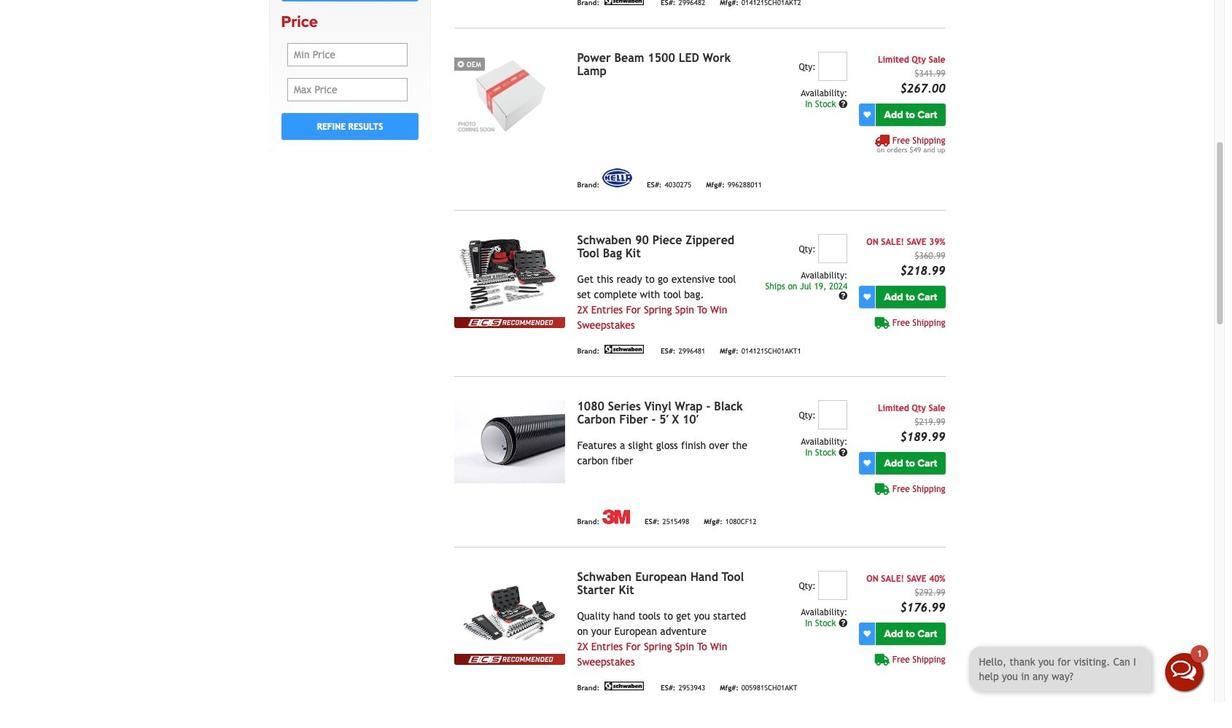 Task type: locate. For each thing, give the bounding box(es) containing it.
0 vertical spatial ecs tuning recommends this product. image
[[455, 317, 566, 328]]

1 vertical spatial add to wish list image
[[864, 630, 871, 638]]

1 vertical spatial question circle image
[[839, 619, 848, 628]]

2 schwaben - corporate logo image from the top
[[603, 345, 646, 354]]

Max Price number field
[[287, 78, 408, 102]]

0 vertical spatial add to wish list image
[[864, 293, 871, 301]]

question circle image
[[839, 100, 848, 109], [839, 292, 848, 301]]

1 vertical spatial ecs tuning recommends this product. image
[[455, 654, 566, 665]]

add to wish list image
[[864, 111, 871, 118], [864, 460, 871, 467]]

1 vertical spatial schwaben - corporate logo image
[[603, 345, 646, 354]]

3m - corporate logo image
[[603, 510, 630, 524]]

1 question circle image from the top
[[839, 448, 848, 457]]

1 question circle image from the top
[[839, 100, 848, 109]]

2 question circle image from the top
[[839, 292, 848, 301]]

schwaben - corporate logo image
[[603, 0, 646, 5], [603, 345, 646, 354], [603, 682, 646, 691]]

0 vertical spatial question circle image
[[839, 448, 848, 457]]

question circle image
[[839, 448, 848, 457], [839, 619, 848, 628]]

hella - corporate logo image
[[603, 168, 632, 187]]

2 ecs tuning recommends this product. image from the top
[[455, 654, 566, 665]]

0 vertical spatial question circle image
[[839, 100, 848, 109]]

es#2996481 - 014121sch01akt1 - schwaben 90 piece zippered tool bag kit  - get this ready to go extensive tool set complete with tool bag. - schwaben - audi bmw volkswagen mercedes benz mini porsche image
[[455, 234, 566, 317]]

1 vertical spatial question circle image
[[839, 292, 848, 301]]

add to wish list image
[[864, 293, 871, 301], [864, 630, 871, 638]]

1 schwaben - corporate logo image from the top
[[603, 0, 646, 5]]

schwaben - corporate logo image for es#2953943 - 005981sch01akt - schwaben european hand tool starter kit - quality hand tools to get you started on your european adventure - schwaben - audi bmw volkswagen mercedes benz mini porsche image
[[603, 682, 646, 691]]

2 add to wish list image from the top
[[864, 460, 871, 467]]

2 vertical spatial schwaben - corporate logo image
[[603, 682, 646, 691]]

add to wish list image for es#2953943 - 005981sch01akt - schwaben european hand tool starter kit - quality hand tools to get you started on your european adventure - schwaben - audi bmw volkswagen mercedes benz mini porsche image question circle icon
[[864, 630, 871, 638]]

2 add to wish list image from the top
[[864, 630, 871, 638]]

2 question circle image from the top
[[839, 619, 848, 628]]

3 schwaben - corporate logo image from the top
[[603, 682, 646, 691]]

ecs tuning recommends this product. image
[[455, 317, 566, 328], [455, 654, 566, 665]]

1 add to wish list image from the top
[[864, 293, 871, 301]]

1 ecs tuning recommends this product. image from the top
[[455, 317, 566, 328]]

0 vertical spatial schwaben - corporate logo image
[[603, 0, 646, 5]]

None number field
[[819, 52, 848, 81], [819, 234, 848, 263], [819, 400, 848, 430], [819, 571, 848, 600], [819, 52, 848, 81], [819, 234, 848, 263], [819, 400, 848, 430], [819, 571, 848, 600]]

0 vertical spatial add to wish list image
[[864, 111, 871, 118]]

1 vertical spatial add to wish list image
[[864, 460, 871, 467]]



Task type: vqa. For each thing, say whether or not it's contained in the screenshot.
first the Schwaben - Corporate Logo from the bottom
yes



Task type: describe. For each thing, give the bounding box(es) containing it.
question circle image for es#2515498 - 1080cf12 - 1080 series vinyl wrap - black carbon fiber - 5 x 10 - features a slight gloss finish over the carbon fiber - 3m - audi bmw volkswagen mercedes benz mini porsche image
[[839, 448, 848, 457]]

es#2515498 - 1080cf12 - 1080 series vinyl wrap - black carbon fiber - 5 x 10 - features a slight gloss finish over the carbon fiber - 3m - audi bmw volkswagen mercedes benz mini porsche image
[[455, 400, 566, 483]]

1 add to wish list image from the top
[[864, 111, 871, 118]]

ecs tuning recommends this product. image for es#2953943 - 005981sch01akt - schwaben european hand tool starter kit - quality hand tools to get you started on your european adventure - schwaben - audi bmw volkswagen mercedes benz mini porsche image
[[455, 654, 566, 665]]

add to wish list image for second question circle image from the top of the page
[[864, 293, 871, 301]]

es#2953943 - 005981sch01akt - schwaben european hand tool starter kit - quality hand tools to get you started on your european adventure - schwaben - audi bmw volkswagen mercedes benz mini porsche image
[[455, 571, 566, 654]]

ecs tuning recommends this product. image for es#2996481 - 014121sch01akt1 - schwaben 90 piece zippered tool bag kit  - get this ready to go extensive tool set complete with tool bag. - schwaben - audi bmw volkswagen mercedes benz mini porsche image
[[455, 317, 566, 328]]

Min Price number field
[[287, 43, 408, 67]]

thumbnail image image
[[455, 52, 566, 135]]

schwaben - corporate logo image for es#2996481 - 014121sch01akt1 - schwaben 90 piece zippered tool bag kit  - get this ready to go extensive tool set complete with tool bag. - schwaben - audi bmw volkswagen mercedes benz mini porsche image
[[603, 345, 646, 354]]

question circle image for es#2953943 - 005981sch01akt - schwaben european hand tool starter kit - quality hand tools to get you started on your european adventure - schwaben - audi bmw volkswagen mercedes benz mini porsche image
[[839, 619, 848, 628]]



